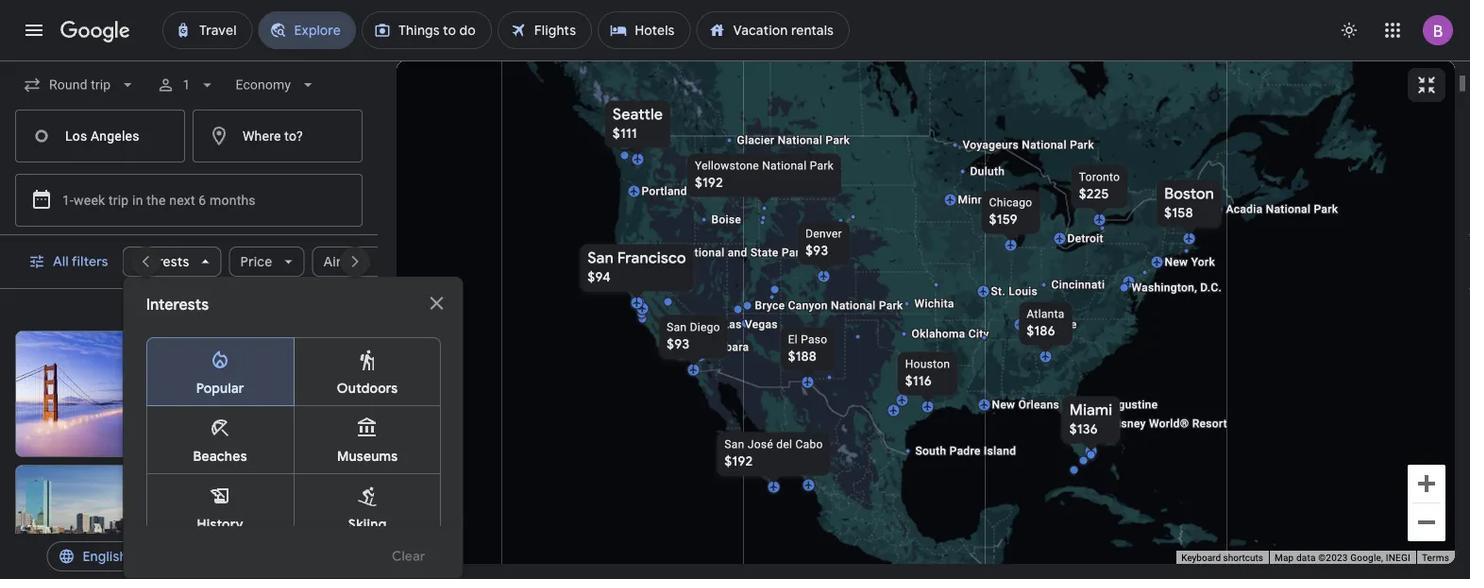 Task type: describe. For each thing, give the bounding box(es) containing it.
airlines
[[324, 253, 371, 270]]

atlanta $186
[[1027, 307, 1065, 340]]

outdoors
[[337, 380, 398, 397]]

$192 inside 'san josé del cabo $192'
[[725, 453, 753, 470]]

josé
[[748, 438, 774, 451]]

116 US dollars text field
[[906, 373, 932, 390]]

$159
[[990, 211, 1018, 228]]

nonstop for dec
[[180, 520, 232, 536]]

1 for 1
[[183, 77, 190, 93]]

park for yellowstone national park $192
[[810, 159, 834, 172]]

south
[[916, 444, 947, 458]]

houston $116
[[906, 358, 951, 390]]

158 US dollars text field
[[1165, 205, 1194, 222]]

the
[[147, 192, 166, 208]]

barbara
[[708, 341, 749, 354]]

1-week trip in the next 6 months button
[[15, 174, 363, 227]]

el
[[788, 333, 798, 346]]

san josé del cabo $192
[[725, 438, 823, 470]]

view smaller map image
[[1416, 74, 1439, 96]]

parks
[[782, 246, 813, 259]]

1 hr 24 min
[[243, 386, 311, 401]]

186 US dollars text field
[[1027, 323, 1056, 340]]

augustine
[[1105, 398, 1159, 411]]

keyboard shortcuts
[[1182, 552, 1264, 564]]

minneapolis
[[958, 193, 1024, 206]]

states)
[[179, 548, 223, 565]]

francisco for san francisco $94
[[618, 248, 686, 268]]

all filters
[[53, 253, 108, 270]]

93 US dollars text field
[[806, 242, 829, 259]]

new york
[[1165, 256, 1216, 269]]

diego
[[690, 321, 721, 334]]

acadia national park
[[1227, 203, 1339, 216]]

hr for boston
[[254, 520, 266, 536]]

interests button
[[123, 239, 222, 284]]

walt disney world® resort
[[1084, 417, 1228, 430]]

san for san josé del cabo
[[725, 438, 745, 451]]

nonstop for francisco
[[180, 386, 232, 401]]

boston $158
[[1165, 184, 1215, 222]]

data
[[1297, 552, 1316, 564]]

national for voyageurs national park
[[1022, 138, 1067, 152]]

disney
[[1111, 417, 1147, 430]]

new for new york
[[1165, 256, 1189, 269]]

price
[[241, 253, 273, 270]]

national for redwood national and state parks
[[680, 246, 725, 259]]

interests inside popup button
[[134, 253, 190, 270]]

keyboard shortcuts button
[[1182, 551, 1264, 565]]

english (united states)
[[83, 548, 223, 565]]

loreto
[[764, 445, 798, 459]]

toronto $225
[[1079, 171, 1121, 203]]

city
[[969, 327, 990, 341]]

yellowstone national park $192
[[695, 159, 834, 191]]

popular
[[196, 380, 244, 397]]

redwood
[[628, 246, 677, 259]]

national right canyon
[[831, 299, 876, 312]]

miami $136
[[1070, 401, 1113, 438]]

5 hr 25 min
[[243, 520, 311, 536]]

seattle
[[613, 105, 663, 124]]

192 US dollars text field
[[695, 174, 724, 191]]

park for voyageurs national park
[[1070, 138, 1095, 152]]

main menu image
[[23, 19, 45, 42]]

san diego $93
[[667, 321, 721, 353]]

san for san francisco
[[588, 248, 614, 268]]

walt
[[1084, 417, 1108, 430]]

1 vertical spatial interests
[[146, 295, 209, 315]]

boston for boston dec 2 – 9
[[158, 480, 208, 500]]

vegas
[[745, 318, 778, 331]]

25
[[270, 520, 285, 536]]

las vegas
[[723, 318, 778, 331]]

$111
[[613, 125, 637, 142]]

©2023
[[1319, 552, 1349, 564]]

$158
[[1165, 205, 1194, 222]]

previous image
[[123, 239, 169, 284]]

oklahoma
[[912, 327, 966, 341]]

225 US dollars text field
[[1079, 186, 1110, 203]]

skiing
[[348, 516, 386, 533]]

map
[[1275, 552, 1295, 564]]

paso
[[801, 333, 828, 346]]

trip
[[109, 192, 129, 208]]

min for boston
[[289, 520, 311, 536]]

1-
[[62, 192, 74, 208]]

$188
[[788, 348, 817, 365]]

york
[[1192, 256, 1216, 269]]

nashville
[[1028, 318, 1078, 331]]

158 US dollars text field
[[318, 562, 347, 579]]

museums
[[337, 448, 398, 465]]

history
[[197, 516, 243, 533]]

el paso $188
[[788, 333, 828, 365]]

$93 inside san diego $93
[[667, 336, 690, 353]]

chicago
[[990, 196, 1033, 209]]

detroit
[[1068, 232, 1104, 245]]

orleans
[[1019, 398, 1060, 411]]

denver
[[806, 227, 843, 240]]

d.c.
[[1201, 281, 1223, 294]]

washington, d.c.
[[1132, 281, 1223, 294]]

boston for boston $158
[[1165, 184, 1215, 204]]

2 – 9
[[184, 501, 214, 517]]

bryce
[[755, 299, 785, 312]]

change appearance image
[[1327, 8, 1373, 53]]

1 button
[[149, 62, 224, 108]]



Task type: vqa. For each thing, say whether or not it's contained in the screenshot.
bottommost Estimate:
no



Task type: locate. For each thing, give the bounding box(es) containing it.
0 vertical spatial nonstop
[[180, 386, 232, 401]]

week
[[74, 192, 105, 208]]

94 US dollars text field
[[588, 269, 611, 286]]

interests
[[134, 253, 190, 270], [146, 295, 209, 315]]

0 horizontal spatial 6
[[199, 192, 206, 208]]

toronto
[[1079, 171, 1121, 184]]

0 horizontal spatial 1
[[183, 77, 190, 93]]

1 horizontal spatial francisco
[[618, 248, 686, 268]]

1 vertical spatial 1
[[243, 386, 251, 401]]

st.
[[991, 285, 1006, 298], [1087, 398, 1101, 411]]

yellowstone
[[695, 159, 759, 172]]

111 US dollars text field
[[613, 125, 637, 142]]

0 horizontal spatial new
[[992, 398, 1016, 411]]

min right 24
[[289, 386, 311, 401]]

$93 inside denver $93
[[806, 242, 829, 259]]

san
[[588, 248, 614, 268], [667, 321, 687, 334], [158, 346, 184, 366], [725, 438, 745, 451]]

louis
[[1009, 285, 1038, 298]]

min
[[289, 386, 311, 401], [289, 520, 311, 536]]

national right the glacier
[[778, 134, 823, 147]]

denver $93
[[806, 227, 843, 259]]

boston inside boston dec 2 – 9
[[158, 480, 208, 500]]

francisco inside san francisco nov 30 – dec 6
[[187, 346, 256, 366]]

portland
[[642, 185, 688, 198]]

boston up $158 text field
[[1165, 184, 1215, 204]]

$192 down yellowstone
[[695, 174, 724, 191]]

filters
[[72, 253, 108, 270]]

1 horizontal spatial st.
[[1087, 398, 1101, 411]]

park up toronto
[[1070, 138, 1095, 152]]

francisco for san francisco nov 30 – dec 6
[[187, 346, 256, 366]]

$192 down josé
[[725, 453, 753, 470]]

acadia
[[1227, 203, 1263, 216]]

new up washington, d.c.
[[1165, 256, 1189, 269]]

hr for san francisco
[[254, 386, 266, 401]]

park inside yellowstone national park $192
[[810, 159, 834, 172]]

francisco down portland
[[618, 248, 686, 268]]

beaches
[[193, 448, 247, 465]]

0 vertical spatial new
[[1165, 256, 1189, 269]]

159 US dollars text field
[[990, 211, 1018, 228]]

30 – dec
[[185, 367, 238, 383]]

san for san diego
[[667, 321, 687, 334]]

new left orleans
[[992, 398, 1016, 411]]

national right 'voyageurs'
[[1022, 138, 1067, 152]]

keyboard
[[1182, 552, 1222, 564]]

136 US dollars text field
[[1070, 421, 1099, 438]]

0 vertical spatial $93
[[806, 242, 829, 259]]

san inside san francisco $94
[[588, 248, 614, 268]]

dec
[[158, 501, 181, 517]]

1 vertical spatial 6
[[242, 367, 249, 383]]

park right the acadia
[[1315, 203, 1339, 216]]

shortcuts
[[1224, 552, 1264, 564]]

st. up walt
[[1087, 398, 1101, 411]]

6 right 30 – dec
[[242, 367, 249, 383]]

united image
[[158, 386, 173, 401]]

1 vertical spatial $192
[[725, 453, 753, 470]]

nonstop down 2 – 9
[[180, 520, 232, 536]]

hr left 24
[[254, 386, 266, 401]]

san up $192 text box
[[725, 438, 745, 451]]

national for acadia national park
[[1266, 203, 1311, 216]]

0 vertical spatial st.
[[991, 285, 1006, 298]]

chicago $159
[[990, 196, 1033, 228]]

francisco
[[618, 248, 686, 268], [187, 346, 256, 366]]

nonstop down 30 – dec
[[180, 386, 232, 401]]

interests down the interests popup button
[[146, 295, 209, 315]]

terms
[[1423, 552, 1450, 564]]

1 nonstop from the top
[[180, 386, 232, 401]]

6 inside button
[[199, 192, 206, 208]]

1 min from the top
[[289, 386, 311, 401]]

san up $93 text field
[[667, 321, 687, 334]]

0 horizontal spatial st.
[[991, 285, 1006, 298]]

0 horizontal spatial $93
[[667, 336, 690, 353]]

192 US dollars text field
[[725, 453, 753, 470]]

washington,
[[1132, 281, 1198, 294]]

1 vertical spatial st.
[[1087, 398, 1101, 411]]

san up $94 text box
[[588, 248, 614, 268]]

national left and
[[680, 246, 725, 259]]

map region
[[260, 17, 1469, 579]]

park left wichita
[[879, 299, 904, 312]]

0 vertical spatial interests
[[134, 253, 190, 270]]

price button
[[230, 239, 305, 284]]

0 vertical spatial 1
[[183, 77, 190, 93]]

188 US dollars text field
[[788, 348, 817, 365]]

francisco inside san francisco $94
[[618, 248, 686, 268]]

national up bozeman
[[763, 159, 807, 172]]

1 horizontal spatial new
[[1165, 256, 1189, 269]]

francisco up 30 – dec
[[187, 346, 256, 366]]

 image
[[236, 384, 239, 403]]

None text field
[[15, 110, 185, 162]]

english
[[83, 548, 127, 565]]

park up bozeman
[[810, 159, 834, 172]]

padre
[[950, 444, 981, 458]]

0 horizontal spatial francisco
[[187, 346, 256, 366]]

None field
[[15, 68, 145, 102], [228, 68, 325, 102], [15, 68, 145, 102], [228, 68, 325, 102]]

new
[[1165, 256, 1189, 269], [992, 398, 1016, 411]]

glacier
[[737, 134, 775, 147]]

boise
[[712, 213, 742, 226]]

national inside yellowstone national park $192
[[763, 159, 807, 172]]

1 vertical spatial francisco
[[187, 346, 256, 366]]

glacier national park
[[737, 134, 850, 147]]

$94
[[588, 269, 611, 286]]

voyageurs national park
[[963, 138, 1095, 152]]

1 hr from the top
[[254, 386, 266, 401]]

park up yellowstone national park $192
[[826, 134, 850, 147]]

nov
[[158, 367, 182, 383]]

google,
[[1351, 552, 1384, 564]]

santa barbara
[[674, 341, 749, 354]]

cabo
[[796, 438, 823, 451]]

national
[[778, 134, 823, 147], [1022, 138, 1067, 152], [763, 159, 807, 172], [1266, 203, 1311, 216], [680, 246, 725, 259], [831, 299, 876, 312]]

1 horizontal spatial 1
[[243, 386, 251, 401]]

st. for st. louis
[[991, 285, 1006, 298]]

next image
[[333, 239, 378, 284]]

national right the acadia
[[1266, 203, 1311, 216]]

1 horizontal spatial $192
[[725, 453, 753, 470]]

san inside san francisco nov 30 – dec 6
[[158, 346, 184, 366]]

0 horizontal spatial boston
[[158, 480, 208, 500]]

state
[[751, 246, 779, 259]]

 image
[[236, 519, 239, 538]]

0 vertical spatial hr
[[254, 386, 266, 401]]

park for acadia national park
[[1315, 203, 1339, 216]]

san francisco $94
[[588, 248, 686, 286]]

english (united states) button
[[47, 534, 239, 579]]

santa
[[674, 341, 705, 354]]

1 vertical spatial boston
[[158, 480, 208, 500]]

san inside san diego $93
[[667, 321, 687, 334]]

new for new orleans
[[992, 398, 1016, 411]]

months
[[210, 192, 256, 208]]

min for san francisco
[[289, 386, 311, 401]]

terms link
[[1423, 552, 1450, 564]]

2 nonstop from the top
[[180, 520, 232, 536]]

new orleans
[[992, 398, 1060, 411]]

interests down 1-week trip in the next 6 months
[[134, 253, 190, 270]]

oklahoma city
[[912, 327, 990, 341]]

close dialog image
[[426, 292, 448, 315]]

0 vertical spatial francisco
[[618, 248, 686, 268]]

loading results progress bar
[[0, 60, 1471, 64]]

san up "nov"
[[158, 346, 184, 366]]

0 vertical spatial 6
[[199, 192, 206, 208]]

2 hr from the top
[[254, 520, 266, 536]]

24
[[270, 386, 285, 401]]

duluth
[[971, 165, 1005, 178]]

$186
[[1027, 323, 1056, 340]]

map data ©2023 google, inegi
[[1275, 552, 1411, 564]]

dallas
[[921, 362, 954, 376]]

st. left the louis at the right of the page
[[991, 285, 1006, 298]]

$192 inside yellowstone national park $192
[[695, 174, 724, 191]]

5
[[243, 520, 251, 536]]

airlines button
[[313, 239, 403, 284]]

all filters button
[[17, 239, 123, 284]]

0 vertical spatial $192
[[695, 174, 724, 191]]

san inside 'san josé del cabo $192'
[[725, 438, 745, 451]]

min right 25
[[289, 520, 311, 536]]

united image
[[158, 521, 173, 536]]

1 vertical spatial $93
[[667, 336, 690, 353]]

park for glacier national park
[[826, 134, 850, 147]]

1 horizontal spatial 6
[[242, 367, 249, 383]]

boston up dec
[[158, 480, 208, 500]]

bozeman
[[768, 182, 817, 195]]

93 US dollars text field
[[667, 336, 690, 353]]

resort
[[1193, 417, 1228, 430]]

cincinnati
[[1052, 278, 1106, 291]]

st. louis
[[991, 285, 1038, 298]]

houston
[[906, 358, 951, 371]]

boston inside map region
[[1165, 184, 1215, 204]]

st. augustine
[[1087, 398, 1159, 411]]

island
[[984, 444, 1017, 458]]

hr right "5"
[[254, 520, 266, 536]]

next
[[169, 192, 195, 208]]

wichita
[[915, 297, 955, 310]]

in
[[132, 192, 143, 208]]

1 inside "1" popup button
[[183, 77, 190, 93]]

0 vertical spatial min
[[289, 386, 311, 401]]

0 vertical spatial boston
[[1165, 184, 1215, 204]]

interests option group
[[146, 337, 441, 541]]

national for glacier national park
[[778, 134, 823, 147]]

1 horizontal spatial boston
[[1165, 184, 1215, 204]]

6 right next
[[199, 192, 206, 208]]

and
[[728, 246, 748, 259]]

6 inside san francisco nov 30 – dec 6
[[242, 367, 249, 383]]

miami
[[1070, 401, 1113, 420]]

seattle $111
[[613, 105, 663, 142]]

st. for st. augustine
[[1087, 398, 1101, 411]]

0 horizontal spatial $192
[[695, 174, 724, 191]]

national for yellowstone national park $192
[[763, 159, 807, 172]]

$116
[[906, 373, 932, 390]]

1 for 1 hr 24 min
[[243, 386, 251, 401]]

2 min from the top
[[289, 520, 311, 536]]

las
[[723, 318, 742, 331]]

1 vertical spatial nonstop
[[180, 520, 232, 536]]

1 vertical spatial new
[[992, 398, 1016, 411]]

hr
[[254, 386, 266, 401], [254, 520, 266, 536]]

boston dec 2 – 9
[[158, 480, 214, 517]]

1 horizontal spatial $93
[[806, 242, 829, 259]]

redwood national and state parks
[[628, 246, 813, 259]]

Where to? text field
[[193, 110, 363, 162]]

canyon
[[788, 299, 828, 312]]

voyageurs
[[963, 138, 1019, 152]]

all
[[53, 253, 69, 270]]

$136
[[1070, 421, 1099, 438]]

1 vertical spatial min
[[289, 520, 311, 536]]

1 vertical spatial hr
[[254, 520, 266, 536]]



